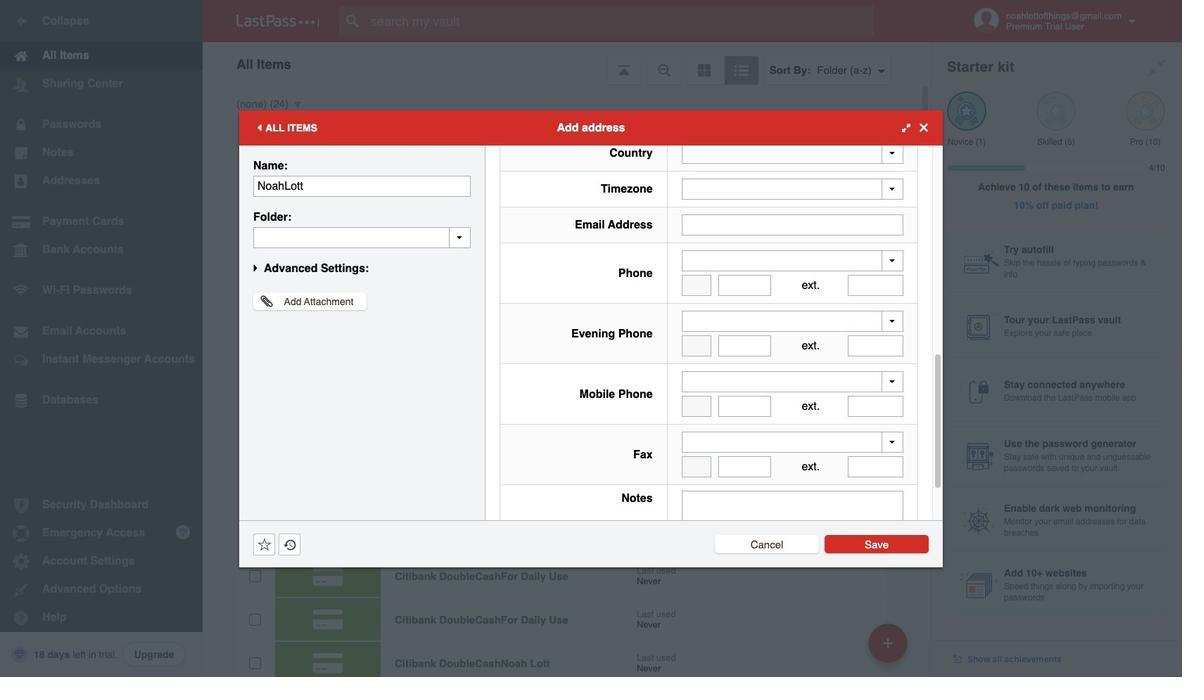 Task type: vqa. For each thing, say whether or not it's contained in the screenshot.
PLEASE ENTER A PASSWORD... text field
no



Task type: describe. For each thing, give the bounding box(es) containing it.
lastpass image
[[237, 15, 320, 27]]

Search search field
[[339, 6, 902, 37]]



Task type: locate. For each thing, give the bounding box(es) containing it.
None text field
[[253, 176, 471, 197], [682, 215, 904, 236], [682, 275, 711, 296], [718, 275, 772, 296], [848, 336, 904, 357], [682, 396, 711, 417], [682, 457, 711, 478], [718, 457, 772, 478], [848, 457, 904, 478], [682, 491, 904, 579], [253, 176, 471, 197], [682, 215, 904, 236], [682, 275, 711, 296], [718, 275, 772, 296], [848, 336, 904, 357], [682, 396, 711, 417], [682, 457, 711, 478], [718, 457, 772, 478], [848, 457, 904, 478], [682, 491, 904, 579]]

None text field
[[253, 227, 471, 248], [848, 275, 904, 296], [682, 336, 711, 357], [718, 336, 772, 357], [718, 396, 772, 417], [848, 396, 904, 417], [253, 227, 471, 248], [848, 275, 904, 296], [682, 336, 711, 357], [718, 336, 772, 357], [718, 396, 772, 417], [848, 396, 904, 417]]

vault options navigation
[[203, 42, 931, 84]]

new item image
[[884, 639, 893, 649]]

main navigation navigation
[[0, 0, 203, 678]]

dialog
[[239, 0, 943, 588]]

search my vault text field
[[339, 6, 902, 37]]

new item navigation
[[864, 620, 917, 678]]



